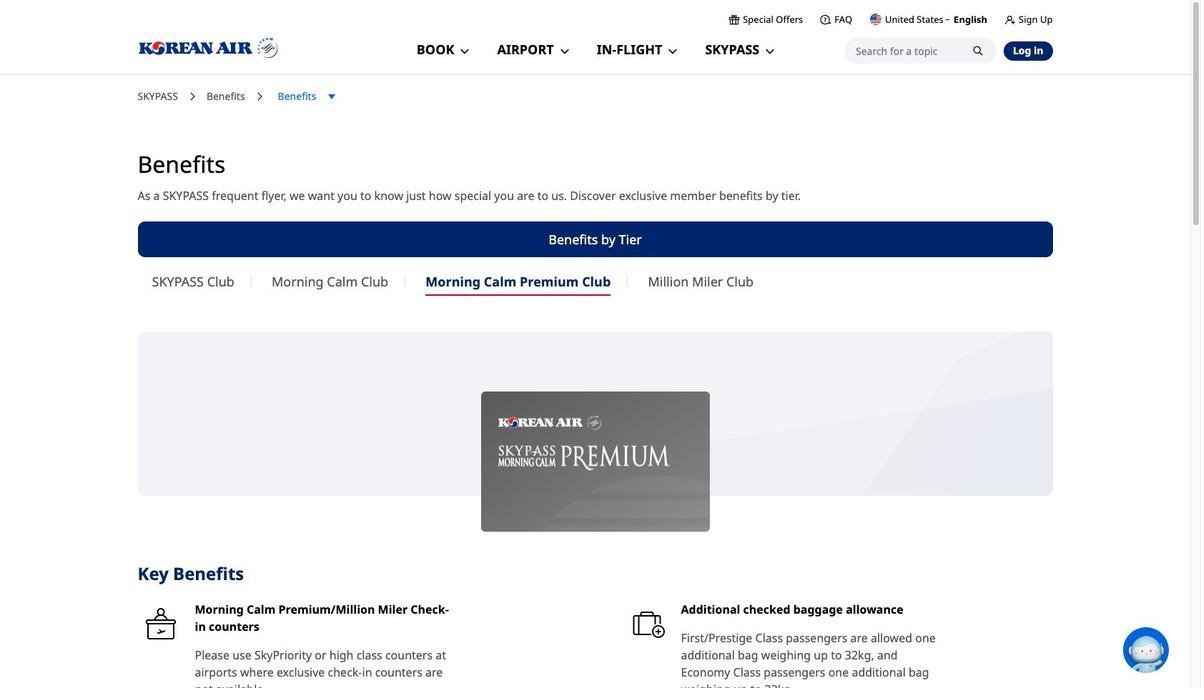 Task type: describe. For each thing, give the bounding box(es) containing it.
benefits by tier menu
[[138, 251, 1053, 296]]

korean air skyteam skypass morning calm premium image
[[481, 392, 710, 533]]



Task type: locate. For each thing, give the bounding box(es) containing it.
main content
[[0, 89, 1191, 689]]



Task type: vqa. For each thing, say whether or not it's contained in the screenshot.
Fee
no



